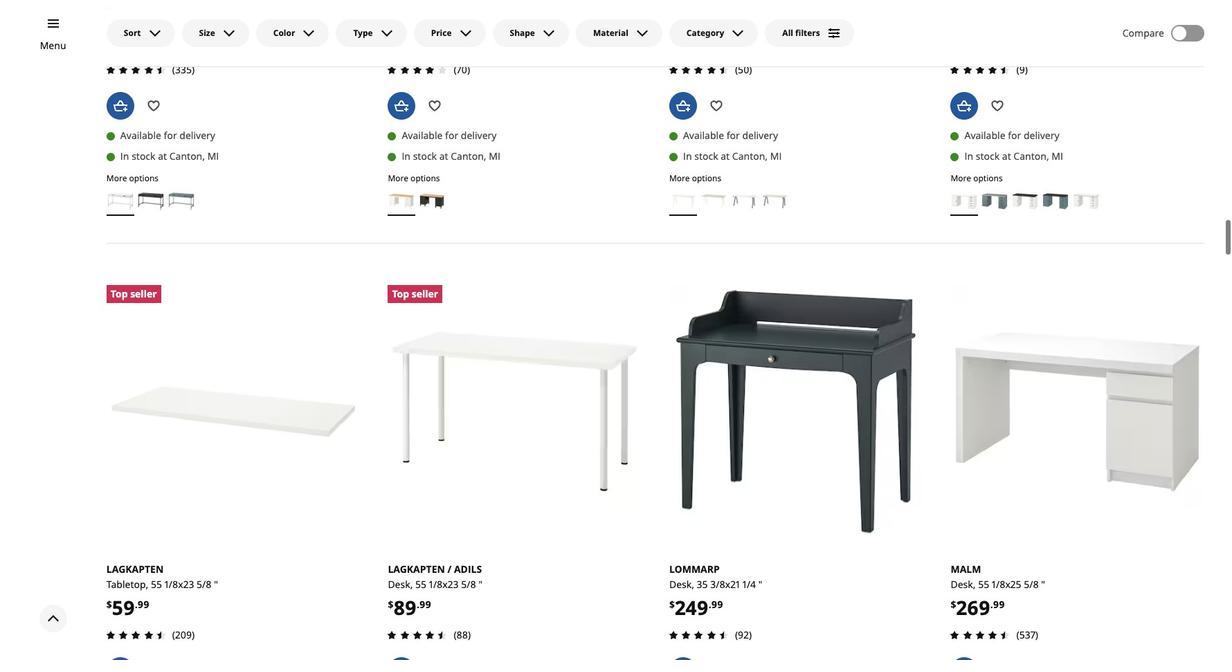 Task type: describe. For each thing, give the bounding box(es) containing it.
adils
[[454, 563, 482, 576]]

449
[[394, 30, 428, 56]]

more for 189
[[670, 172, 690, 184]]

desk, 61x25 5/8 " $ 449 . 99
[[388, 13, 465, 56]]

material button
[[576, 19, 663, 47]]

1/4
[[743, 578, 756, 592]]

61x25
[[415, 13, 441, 26]]

89
[[394, 595, 417, 621]]

7/8
[[163, 13, 178, 26]]

52x22
[[134, 13, 161, 26]]

$ inside lommarp desk, 35 3/8x21 1/4 " $ 249 . 99
[[670, 598, 675, 612]]

desk, up sort
[[107, 13, 131, 26]]

price
[[431, 27, 452, 39]]

malm desk, 55 1/8x25 5/8 " $ 269 . 99
[[951, 563, 1046, 621]]

desk, inside desk, 63x31 1/2 " $ 189 . 99
[[670, 13, 694, 26]]

4 more from the left
[[951, 172, 972, 184]]

menu button
[[40, 38, 66, 53]]

options for 449
[[411, 172, 440, 184]]

top seller for 59
[[111, 287, 157, 300]]

stock for 189
[[695, 150, 718, 163]]

tabletop,
[[107, 578, 148, 592]]

stock for 269
[[132, 150, 155, 163]]

" inside desk, 63x31 1/2 " $ 189 . 99
[[741, 13, 745, 26]]

" inside lagkapten tabletop, 55 1/8x23 5/8 " $ 59 . 99
[[214, 578, 218, 592]]

more options for 449
[[388, 172, 440, 184]]

mi for 189
[[770, 150, 782, 163]]

4 available from the left
[[965, 129, 1006, 142]]

55 for 269
[[978, 578, 990, 592]]

review: 4.3 out of 5 stars. total reviews: 92 image
[[665, 627, 733, 644]]

189
[[675, 30, 708, 56]]

mi for 269
[[207, 150, 219, 163]]

in stock at canton, mi for 189
[[683, 150, 782, 163]]

review: 4.3 out of 5 stars. total reviews: 88 image
[[384, 627, 451, 644]]

available for 449
[[402, 129, 443, 142]]

available for delivery for 449
[[402, 129, 497, 142]]

249
[[675, 595, 709, 621]]

for for 449
[[445, 129, 459, 142]]

(70)
[[454, 63, 470, 76]]

at for 269
[[158, 150, 167, 163]]

" inside lommarp desk, 35 3/8x21 1/4 " $ 249 . 99
[[759, 578, 763, 592]]

more for 269
[[107, 172, 127, 184]]

desk, inside lommarp desk, 35 3/8x21 1/4 " $ 249 . 99
[[670, 578, 694, 592]]

category button
[[669, 19, 758, 47]]

available for delivery for 269
[[120, 129, 215, 142]]

269 inside malm desk, 55 1/8x25 5/8 " $ 269 . 99
[[957, 595, 991, 621]]

1/8x23 inside lagkapten tabletop, 55 1/8x23 5/8 " $ 59 . 99
[[165, 578, 194, 592]]

type button
[[336, 19, 407, 47]]

shape button
[[493, 19, 569, 47]]

review: 4.6 out of 5 stars. total reviews: 50 image
[[665, 62, 733, 78]]

. inside $ 269 . 99
[[146, 33, 149, 46]]

(335)
[[172, 63, 195, 76]]

in stock at canton, mi for 269
[[120, 150, 219, 163]]

(537)
[[1017, 629, 1039, 642]]

in for 189
[[683, 150, 692, 163]]

55 inside "lagkapten / adils desk, 55 1/8x23 5/8 " $ 89 . 99"
[[415, 578, 427, 592]]

all filters button
[[765, 19, 854, 47]]

. inside "lagkapten / adils desk, 55 1/8x23 5/8 " $ 89 . 99"
[[417, 598, 420, 612]]

in for 449
[[402, 150, 411, 163]]

desk, 52x22 7/8 "
[[107, 13, 184, 26]]

review: 4.5 out of 5 stars. total reviews: 537 image
[[947, 627, 1014, 644]]

canton, for 449
[[451, 150, 486, 163]]

. inside desk, 63x31 1/2 " $ 189 . 99
[[708, 33, 711, 46]]

price button
[[414, 19, 486, 47]]

4 at from the left
[[1002, 150, 1011, 163]]

. inside lommarp desk, 35 3/8x21 1/4 " $ 249 . 99
[[709, 598, 712, 612]]

color button
[[256, 19, 329, 47]]

filters
[[796, 27, 820, 39]]

4 in from the left
[[965, 150, 974, 163]]

1/2
[[726, 13, 739, 26]]

more for 449
[[388, 172, 409, 184]]

" inside "lagkapten / adils desk, 55 1/8x23 5/8 " $ 89 . 99"
[[479, 578, 483, 592]]

shape
[[510, 27, 535, 39]]

material
[[593, 27, 629, 39]]

(88)
[[454, 629, 471, 642]]

4 delivery from the left
[[1024, 129, 1060, 142]]

seller for "
[[412, 287, 438, 300]]

59
[[112, 595, 135, 621]]

available for delivery for 189
[[683, 129, 778, 142]]

" inside desk, 61x25 5/8 " $ 449 . 99
[[461, 13, 465, 26]]

lagkapten / adils desk, 55 1/8x23 5/8 " $ 89 . 99
[[388, 563, 483, 621]]

review: 4.2 out of 5 stars. total reviews: 70 image
[[384, 62, 451, 78]]

desk, inside desk, 61x25 5/8 " $ 449 . 99
[[388, 13, 413, 26]]

lagkapten for 89
[[388, 563, 445, 576]]

seller for 59
[[130, 287, 157, 300]]

malm
[[951, 563, 981, 576]]

4 options from the left
[[974, 172, 1003, 184]]



Task type: vqa. For each thing, say whether or not it's contained in the screenshot.
second the Canton, from the left
yes



Task type: locate. For each thing, give the bounding box(es) containing it.
3 options from the left
[[411, 172, 440, 184]]

0 horizontal spatial 269
[[112, 30, 146, 56]]

(9) link
[[947, 0, 1205, 84]]

0 horizontal spatial top
[[111, 287, 128, 300]]

available for 269
[[120, 129, 161, 142]]

add "lagkapten / adils desk" to cart image
[[388, 658, 416, 661]]

lagkapten
[[107, 563, 164, 576], [388, 563, 445, 576]]

$ left category at the right of page
[[670, 33, 675, 46]]

desk, inside malm desk, 55 1/8x25 5/8 " $ 269 . 99
[[951, 578, 976, 592]]

99 inside malm desk, 55 1/8x25 5/8 " $ 269 . 99
[[993, 598, 1005, 612]]

options
[[129, 172, 159, 184], [692, 172, 722, 184], [411, 172, 440, 184], [974, 172, 1003, 184]]

top for 59
[[111, 287, 128, 300]]

2 more from the left
[[670, 172, 690, 184]]

lagkapten left /
[[388, 563, 445, 576]]

1 mi from the left
[[207, 150, 219, 163]]

1 available for delivery from the left
[[120, 129, 215, 142]]

in
[[120, 150, 129, 163], [683, 150, 692, 163], [402, 150, 411, 163], [965, 150, 974, 163]]

4 more options from the left
[[951, 172, 1003, 184]]

stock for 449
[[413, 150, 437, 163]]

(9)
[[1017, 63, 1028, 76]]

1/8x25
[[992, 578, 1022, 592]]

$
[[107, 33, 112, 46], [670, 33, 675, 46], [388, 33, 394, 46], [107, 598, 112, 612], [670, 598, 675, 612], [388, 598, 394, 612], [951, 598, 957, 612]]

canton,
[[169, 150, 205, 163], [732, 150, 768, 163], [451, 150, 486, 163], [1014, 150, 1049, 163]]

mi
[[207, 150, 219, 163], [770, 150, 782, 163], [489, 150, 501, 163], [1052, 150, 1064, 163]]

add "lagkapten tabletop" to cart image
[[107, 658, 134, 661]]

3 in from the left
[[402, 150, 411, 163]]

lagkapten tabletop, 55 1/8x23 5/8 " $ 59 . 99
[[107, 563, 218, 621]]

99 right "89"
[[420, 598, 431, 612]]

4 canton, from the left
[[1014, 150, 1049, 163]]

1/8x23
[[165, 578, 194, 592], [429, 578, 459, 592]]

add "lommarp desk" to cart image
[[670, 658, 697, 661]]

sort
[[124, 27, 141, 39]]

1 1/8x23 from the left
[[165, 578, 194, 592]]

available down the review: 4.6 out of 5 stars. total reviews: 9 image
[[965, 129, 1006, 142]]

1 horizontal spatial top
[[392, 287, 409, 300]]

available
[[120, 129, 161, 142], [683, 129, 724, 142], [402, 129, 443, 142], [965, 129, 1006, 142]]

4 for from the left
[[1008, 129, 1021, 142]]

top seller
[[111, 287, 157, 300], [392, 287, 438, 300]]

0 horizontal spatial 1/8x23
[[165, 578, 194, 592]]

2 lagkapten from the left
[[388, 563, 445, 576]]

269 up review: 4.5 out of 5 stars. total reviews: 537 image
[[957, 595, 991, 621]]

. down 63x31
[[708, 33, 711, 46]]

delivery for 449
[[461, 129, 497, 142]]

99 inside $ 269 . 99
[[149, 33, 161, 46]]

2 at from the left
[[721, 150, 730, 163]]

99 inside desk, 61x25 5/8 " $ 449 . 99
[[431, 33, 442, 46]]

1 in stock at canton, mi from the left
[[120, 150, 219, 163]]

3 in stock at canton, mi from the left
[[402, 150, 501, 163]]

3 available for delivery from the left
[[402, 129, 497, 142]]

delivery down "(70)"
[[461, 129, 497, 142]]

3 mi from the left
[[489, 150, 501, 163]]

sort button
[[107, 19, 175, 47]]

1 seller from the left
[[130, 287, 157, 300]]

review: 4.3 out of 5 stars. total reviews: 209 image
[[102, 627, 170, 644]]

1 in from the left
[[120, 150, 129, 163]]

. inside lagkapten tabletop, 55 1/8x23 5/8 " $ 59 . 99
[[135, 598, 138, 612]]

$ up the review: 4.3 out of 5 stars. total reviews: 92 image
[[670, 598, 675, 612]]

2 horizontal spatial 55
[[978, 578, 990, 592]]

top
[[111, 287, 128, 300], [392, 287, 409, 300]]

lommarp desk, 35 3/8x21 1/4 " $ 249 . 99
[[670, 563, 763, 621]]

.
[[146, 33, 149, 46], [708, 33, 711, 46], [428, 33, 431, 46], [135, 598, 138, 612], [709, 598, 712, 612], [417, 598, 420, 612], [991, 598, 993, 612]]

2 available for delivery from the left
[[683, 129, 778, 142]]

2 in from the left
[[683, 150, 692, 163]]

at for 189
[[721, 150, 730, 163]]

at for 449
[[439, 150, 448, 163]]

5/8 inside "lagkapten / adils desk, 55 1/8x23 5/8 " $ 89 . 99"
[[461, 578, 476, 592]]

1 options from the left
[[129, 172, 159, 184]]

4 in stock at canton, mi from the left
[[965, 150, 1064, 163]]

in for 269
[[120, 150, 129, 163]]

1 top seller from the left
[[111, 287, 157, 300]]

99 inside lagkapten tabletop, 55 1/8x23 5/8 " $ 59 . 99
[[138, 598, 149, 612]]

desk, up 449
[[388, 13, 413, 26]]

99 inside "lagkapten / adils desk, 55 1/8x23 5/8 " $ 89 . 99"
[[420, 598, 431, 612]]

more options for 189
[[670, 172, 722, 184]]

55 right tabletop,
[[151, 578, 162, 592]]

2 seller from the left
[[412, 287, 438, 300]]

1 stock from the left
[[132, 150, 155, 163]]

$ down tabletop,
[[107, 598, 112, 612]]

size
[[199, 27, 215, 39]]

2 for from the left
[[727, 129, 740, 142]]

compare
[[1123, 26, 1165, 39]]

2 canton, from the left
[[732, 150, 768, 163]]

size button
[[182, 19, 249, 47]]

menu
[[40, 39, 66, 52]]

1 top from the left
[[111, 287, 128, 300]]

delivery down '(50)'
[[743, 129, 778, 142]]

$ inside $ 269 . 99
[[107, 33, 112, 46]]

available for delivery down (335)
[[120, 129, 215, 142]]

. left price
[[428, 33, 431, 46]]

desk, 63x31 1/2 " $ 189 . 99
[[670, 13, 745, 56]]

1 horizontal spatial 55
[[415, 578, 427, 592]]

desk, inside "lagkapten / adils desk, 55 1/8x23 5/8 " $ 89 . 99"
[[388, 578, 413, 592]]

available for 189
[[683, 129, 724, 142]]

in stock at canton, mi for 449
[[402, 150, 501, 163]]

delivery for 189
[[743, 129, 778, 142]]

canton, for 269
[[169, 150, 205, 163]]

. inside desk, 61x25 5/8 " $ 449 . 99
[[428, 33, 431, 46]]

$ down malm
[[951, 598, 957, 612]]

0 horizontal spatial seller
[[130, 287, 157, 300]]

" inside malm desk, 55 1/8x25 5/8 " $ 269 . 99
[[1042, 578, 1046, 592]]

55 for 59
[[151, 578, 162, 592]]

5/8 inside lagkapten tabletop, 55 1/8x23 5/8 " $ 59 . 99
[[197, 578, 212, 592]]

for down (9)
[[1008, 129, 1021, 142]]

1 horizontal spatial 269
[[957, 595, 991, 621]]

lagkapten inside "lagkapten / adils desk, 55 1/8x23 5/8 " $ 89 . 99"
[[388, 563, 445, 576]]

$ inside lagkapten tabletop, 55 1/8x23 5/8 " $ 59 . 99
[[107, 598, 112, 612]]

1 horizontal spatial seller
[[412, 287, 438, 300]]

type
[[353, 27, 373, 39]]

for for 269
[[164, 129, 177, 142]]

available for delivery down "(70)"
[[402, 129, 497, 142]]

all filters
[[783, 27, 820, 39]]

4 available for delivery from the left
[[965, 129, 1060, 142]]

99 down 61x25
[[431, 33, 442, 46]]

top for "
[[392, 287, 409, 300]]

2 1/8x23 from the left
[[429, 578, 459, 592]]

/
[[448, 563, 452, 576]]

available for delivery down '(50)'
[[683, 129, 778, 142]]

55 inside lagkapten tabletop, 55 1/8x23 5/8 " $ 59 . 99
[[151, 578, 162, 592]]

269
[[112, 30, 146, 56], [957, 595, 991, 621]]

1 55 from the left
[[151, 578, 162, 592]]

99 down 3/8x21
[[712, 598, 723, 612]]

2 stock from the left
[[695, 150, 718, 163]]

$ inside desk, 63x31 1/2 " $ 189 . 99
[[670, 33, 675, 46]]

2 55 from the left
[[415, 578, 427, 592]]

3 at from the left
[[439, 150, 448, 163]]

all
[[783, 27, 793, 39]]

1 canton, from the left
[[169, 150, 205, 163]]

available for delivery
[[120, 129, 215, 142], [683, 129, 778, 142], [402, 129, 497, 142], [965, 129, 1060, 142]]

top seller for "
[[392, 287, 438, 300]]

3 55 from the left
[[978, 578, 990, 592]]

1 horizontal spatial top seller
[[392, 287, 438, 300]]

55 inside malm desk, 55 1/8x25 5/8 " $ 269 . 99
[[978, 578, 990, 592]]

lagkapten for 59
[[107, 563, 164, 576]]

desk, down lommarp
[[670, 578, 694, 592]]

35
[[697, 578, 708, 592]]

269 up 'review: 4.5 out of 5 stars. total reviews: 335' image
[[112, 30, 146, 56]]

more options
[[107, 172, 159, 184], [670, 172, 722, 184], [388, 172, 440, 184], [951, 172, 1003, 184]]

1 lagkapten from the left
[[107, 563, 164, 576]]

2 top seller from the left
[[392, 287, 438, 300]]

2 options from the left
[[692, 172, 722, 184]]

(50)
[[735, 63, 752, 76]]

for for 189
[[727, 129, 740, 142]]

55 left 1/8x25
[[978, 578, 990, 592]]

2 top from the left
[[392, 287, 409, 300]]

canton, for 189
[[732, 150, 768, 163]]

3 more options from the left
[[388, 172, 440, 184]]

available down review: 4.2 out of 5 stars. total reviews: 70 image
[[402, 129, 443, 142]]

1 horizontal spatial lagkapten
[[388, 563, 445, 576]]

in stock at canton, mi
[[120, 150, 219, 163], [683, 150, 782, 163], [402, 150, 501, 163], [965, 150, 1064, 163]]

99 down 52x22
[[149, 33, 161, 46]]

55 up "89"
[[415, 578, 427, 592]]

$ right type
[[388, 33, 394, 46]]

3 available from the left
[[402, 129, 443, 142]]

1/8x23 down /
[[429, 578, 459, 592]]

at
[[158, 150, 167, 163], [721, 150, 730, 163], [439, 150, 448, 163], [1002, 150, 1011, 163]]

mi for 449
[[489, 150, 501, 163]]

(209)
[[172, 629, 195, 642]]

1/8x23 inside "lagkapten / adils desk, 55 1/8x23 5/8 " $ 89 . 99"
[[429, 578, 459, 592]]

99 inside desk, 63x31 1/2 " $ 189 . 99
[[711, 33, 723, 46]]

desk, up the 189
[[670, 13, 694, 26]]

options for 189
[[692, 172, 722, 184]]

$ up the "review: 4.3 out of 5 stars. total reviews: 88" 'image'
[[388, 598, 394, 612]]

5/8 inside desk, 61x25 5/8 " $ 449 . 99
[[444, 13, 459, 26]]

. down 1/8x25
[[991, 598, 993, 612]]

4 stock from the left
[[976, 150, 1000, 163]]

for down '(50)'
[[727, 129, 740, 142]]

2 mi from the left
[[770, 150, 782, 163]]

$ inside "lagkapten / adils desk, 55 1/8x23 5/8 " $ 89 . 99"
[[388, 598, 394, 612]]

. inside malm desk, 55 1/8x25 5/8 " $ 269 . 99
[[991, 598, 993, 612]]

0 horizontal spatial 55
[[151, 578, 162, 592]]

delivery for 269
[[180, 129, 215, 142]]

lommarp
[[670, 563, 720, 576]]

99 down 63x31
[[711, 33, 723, 46]]

. up the "review: 4.3 out of 5 stars. total reviews: 88" 'image'
[[417, 598, 420, 612]]

1 at from the left
[[158, 150, 167, 163]]

2 more options from the left
[[670, 172, 722, 184]]

3 stock from the left
[[413, 150, 437, 163]]

3 canton, from the left
[[451, 150, 486, 163]]

desk, up "89"
[[388, 578, 413, 592]]

1 for from the left
[[164, 129, 177, 142]]

. down 3/8x21
[[709, 598, 712, 612]]

2 available from the left
[[683, 129, 724, 142]]

(92)
[[735, 629, 752, 642]]

1 delivery from the left
[[180, 129, 215, 142]]

available for delivery down (9)
[[965, 129, 1060, 142]]

for down "(70)"
[[445, 129, 459, 142]]

1/8x23 up (209)
[[165, 578, 194, 592]]

63x31
[[697, 13, 723, 26]]

1 vertical spatial 269
[[957, 595, 991, 621]]

add "malm desk" to cart image
[[951, 658, 979, 661]]

1 horizontal spatial 1/8x23
[[429, 578, 459, 592]]

$ inside malm desk, 55 1/8x25 5/8 " $ 269 . 99
[[951, 598, 957, 612]]

5/8 inside malm desk, 55 1/8x25 5/8 " $ 269 . 99
[[1024, 578, 1039, 592]]

1 available from the left
[[120, 129, 161, 142]]

99 down 1/8x25
[[993, 598, 1005, 612]]

for down (335)
[[164, 129, 177, 142]]

$ left sort
[[107, 33, 112, 46]]

options for 269
[[129, 172, 159, 184]]

2 delivery from the left
[[743, 129, 778, 142]]

review: 4.6 out of 5 stars. total reviews: 9 image
[[947, 62, 1014, 78]]

stock
[[132, 150, 155, 163], [695, 150, 718, 163], [413, 150, 437, 163], [976, 150, 1000, 163]]

2 in stock at canton, mi from the left
[[683, 150, 782, 163]]

3 more from the left
[[388, 172, 409, 184]]

5/8
[[444, 13, 459, 26], [197, 578, 212, 592], [461, 578, 476, 592], [1024, 578, 1039, 592]]

delivery down (9)
[[1024, 129, 1060, 142]]

99 right 59
[[138, 598, 149, 612]]

1 more from the left
[[107, 172, 127, 184]]

"
[[180, 13, 184, 26], [741, 13, 745, 26], [461, 13, 465, 26], [214, 578, 218, 592], [759, 578, 763, 592], [479, 578, 483, 592], [1042, 578, 1046, 592]]

desk, down malm
[[951, 578, 976, 592]]

seller
[[130, 287, 157, 300], [412, 287, 438, 300]]

4 mi from the left
[[1052, 150, 1064, 163]]

more options for 269
[[107, 172, 159, 184]]

1 more options from the left
[[107, 172, 159, 184]]

99 inside lommarp desk, 35 3/8x21 1/4 " $ 249 . 99
[[712, 598, 723, 612]]

$ 269 . 99
[[107, 30, 161, 56]]

available down 'review: 4.5 out of 5 stars. total reviews: 335' image
[[120, 129, 161, 142]]

3 delivery from the left
[[461, 129, 497, 142]]

99
[[149, 33, 161, 46], [711, 33, 723, 46], [431, 33, 442, 46], [138, 598, 149, 612], [712, 598, 723, 612], [420, 598, 431, 612], [993, 598, 1005, 612]]

. right sort
[[146, 33, 149, 46]]

category
[[687, 27, 725, 39]]

delivery down (335)
[[180, 129, 215, 142]]

for
[[164, 129, 177, 142], [727, 129, 740, 142], [445, 129, 459, 142], [1008, 129, 1021, 142]]

55
[[151, 578, 162, 592], [415, 578, 427, 592], [978, 578, 990, 592]]

more
[[107, 172, 127, 184], [670, 172, 690, 184], [388, 172, 409, 184], [951, 172, 972, 184]]

review: 4.5 out of 5 stars. total reviews: 335 image
[[102, 62, 170, 78]]

$ inside desk, 61x25 5/8 " $ 449 . 99
[[388, 33, 394, 46]]

desk,
[[107, 13, 131, 26], [670, 13, 694, 26], [388, 13, 413, 26], [670, 578, 694, 592], [388, 578, 413, 592], [951, 578, 976, 592]]

delivery
[[180, 129, 215, 142], [743, 129, 778, 142], [461, 129, 497, 142], [1024, 129, 1060, 142]]

lagkapten up tabletop,
[[107, 563, 164, 576]]

0 horizontal spatial top seller
[[111, 287, 157, 300]]

lagkapten inside lagkapten tabletop, 55 1/8x23 5/8 " $ 59 . 99
[[107, 563, 164, 576]]

3/8x21
[[711, 578, 740, 592]]

0 horizontal spatial lagkapten
[[107, 563, 164, 576]]

available down review: 4.6 out of 5 stars. total reviews: 50 image
[[683, 129, 724, 142]]

color
[[273, 27, 295, 39]]

3 for from the left
[[445, 129, 459, 142]]

0 vertical spatial 269
[[112, 30, 146, 56]]

. down tabletop,
[[135, 598, 138, 612]]



